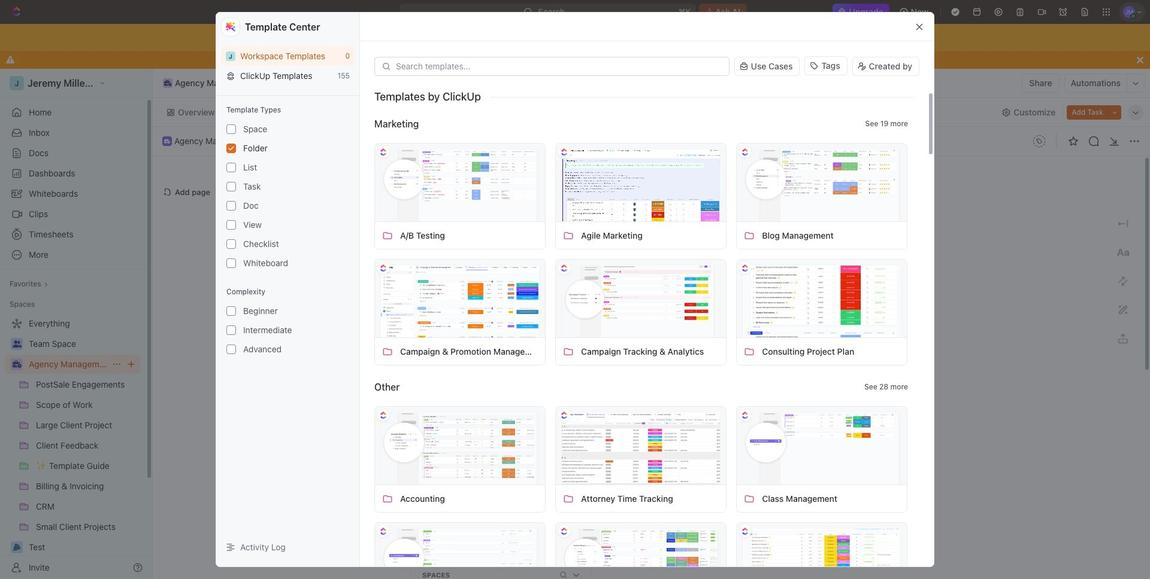 Task type: describe. For each thing, give the bounding box(es) containing it.
1 vertical spatial business time image
[[164, 139, 170, 144]]

Search templates... text field
[[396, 62, 722, 71]]

tree inside sidebar navigation
[[5, 314, 141, 580]]

jeremy miller's workspace, , element
[[226, 51, 235, 61]]



Task type: locate. For each thing, give the bounding box(es) containing it.
business time image
[[164, 80, 171, 86], [164, 139, 170, 144], [12, 361, 21, 368]]

business time image inside sidebar navigation
[[12, 361, 21, 368]]

None checkbox
[[226, 125, 236, 134], [226, 163, 236, 173], [226, 307, 236, 316], [226, 345, 236, 355], [226, 125, 236, 134], [226, 163, 236, 173], [226, 307, 236, 316], [226, 345, 236, 355]]

folder template image
[[382, 230, 393, 241], [563, 230, 574, 241], [744, 230, 755, 241], [563, 347, 574, 357], [563, 494, 574, 505], [744, 494, 755, 505]]

2 vertical spatial business time image
[[12, 361, 21, 368]]

0 vertical spatial business time image
[[164, 80, 171, 86]]

folder template image
[[382, 347, 393, 357], [744, 347, 755, 357], [382, 494, 393, 505]]

tree
[[5, 314, 141, 580]]

sidebar navigation
[[0, 69, 153, 580]]

folder template element
[[382, 230, 393, 241], [563, 230, 574, 241], [744, 230, 755, 241], [382, 347, 393, 357], [563, 347, 574, 357], [744, 347, 755, 357], [382, 494, 393, 505], [563, 494, 574, 505], [744, 494, 755, 505]]

None checkbox
[[226, 144, 236, 153], [226, 182, 236, 192], [226, 201, 236, 211], [226, 220, 236, 230], [226, 240, 236, 249], [226, 259, 236, 268], [226, 326, 236, 335], [226, 144, 236, 153], [226, 182, 236, 192], [226, 201, 236, 211], [226, 220, 236, 230], [226, 240, 236, 249], [226, 259, 236, 268], [226, 326, 236, 335]]



Task type: vqa. For each thing, say whether or not it's contained in the screenshot.
the bottom Business Time image
yes



